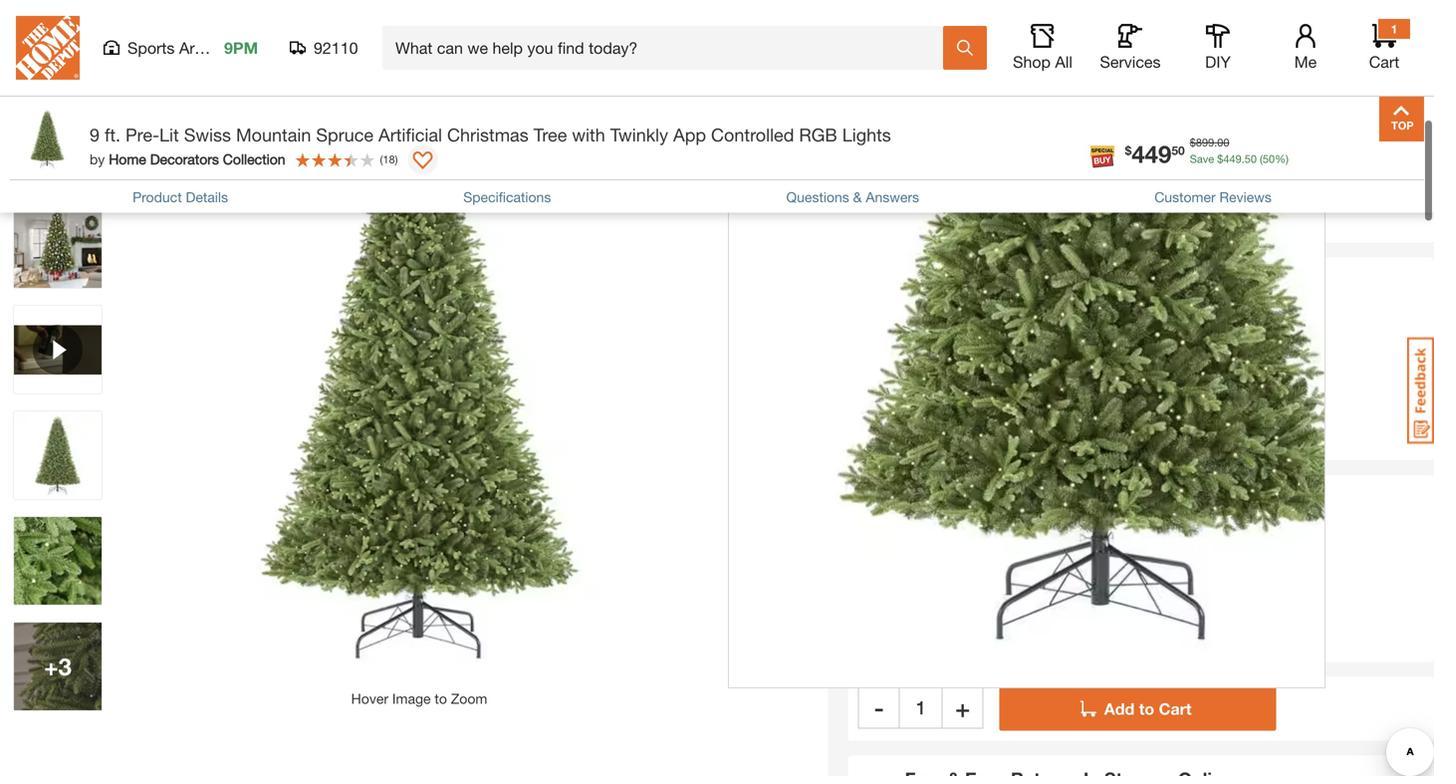 Task type: describe. For each thing, give the bounding box(es) containing it.
1 horizontal spatial ft.
[[105, 124, 121, 145]]

for
[[1032, 44, 1051, 63]]

top button
[[1380, 97, 1425, 141]]

2 vertical spatial christmas
[[447, 124, 529, 145]]

to for add
[[1140, 699, 1155, 718]]

shop all
[[1013, 52, 1073, 71]]

no
[[935, 593, 956, 612]]

1 horizontal spatial lit
[[159, 124, 179, 145]]

pickup at sports arena
[[858, 269, 1002, 286]]

swiss inside artificial swiss mountain spruce christmas tree stands 9-ft. tall pre-lit with 600 leds for a starry ambience 4,541 branch tips provide a lush, full appearance view more details
[[939, 20, 981, 39]]

4,541
[[878, 68, 918, 87]]

0 vertical spatial artificial
[[384, 0, 471, 1]]

0 horizontal spatial 449
[[1132, 139, 1172, 168]]

0 vertical spatial 9
[[10, 0, 22, 1]]

ship to store dec 20 - dec 22 141 available
[[869, 325, 993, 396]]

customer reviews
[[1155, 189, 1272, 205]]

feedback link image
[[1408, 337, 1435, 444]]

for:
[[1256, 521, 1279, 540]]

0 horizontal spatial lights
[[310, 2, 375, 28]]

specifications
[[463, 189, 551, 205]]

cart 1
[[1370, 22, 1400, 71]]

0 horizontal spatial tree
[[534, 124, 567, 145]]

1 horizontal spatial twinkly
[[610, 124, 669, 145]]

- inside ship to store dec 20 - dec 22 141 available
[[919, 358, 925, 375]]

1 horizontal spatial lights
[[843, 124, 891, 145]]

1 horizontal spatial sports
[[921, 269, 962, 286]]

app inside 9 ft. pre-lit swiss mountain spruce artificial christmas tree with twinkly app controlled rgb lights
[[93, 2, 135, 28]]

1 vertical spatial .
[[1242, 152, 1245, 165]]

display image
[[413, 151, 433, 171]]

(18)
[[106, 38, 125, 52]]

zoom
[[451, 690, 488, 707]]

a inside protect this item select a home depot protection plan by allstate for:
[[955, 521, 964, 540]]

all
[[1056, 52, 1073, 71]]

- button
[[858, 687, 900, 729]]

home decorators collection pre lit christmas trees 22pg90214 40.2 image
[[14, 411, 102, 499]]

delivery
[[1052, 325, 1128, 348]]

reviews
[[1220, 189, 1272, 205]]

customer
[[1155, 189, 1216, 205]]

2 horizontal spatial $
[[1218, 152, 1224, 165]]

(18) link
[[2, 29, 149, 61]]

home inside protect this item select a home depot protection plan by allstate for:
[[968, 521, 1011, 540]]

tips
[[977, 68, 1003, 87]]

7.5 ft button
[[858, 187, 914, 228]]

%)
[[1275, 152, 1289, 165]]

option group containing $75.00
[[899, 548, 1058, 620]]

$ 899 . 00 save $ 449 . 50 ( 50 %)
[[1190, 136, 1289, 165]]

branch
[[923, 68, 972, 87]]

0 horizontal spatial pre-
[[55, 0, 100, 1]]

3
[[58, 652, 72, 680]]

decorators
[[150, 151, 219, 167]]

available inside delivery friday, dec 22 141 available
[[1079, 379, 1133, 396]]

9 ft
[[936, 199, 957, 215]]

dec inside delivery friday, dec 22 141 available
[[1101, 358, 1127, 375]]

00
[[1218, 136, 1230, 149]]

select
[[906, 521, 951, 540]]

questions for questions & answers
[[787, 189, 850, 205]]

friday,
[[1052, 358, 1097, 375]]

what to expect button
[[906, 628, 1036, 652]]

pre- inside artificial swiss mountain spruce christmas tree stands 9-ft. tall pre-lit with 600 leds for a starry ambience 4,541 branch tips provide a lush, full appearance view more details
[[878, 44, 909, 63]]

141 inside ship to store dec 20 - dec 22 141 available
[[869, 379, 893, 396]]

services button
[[1099, 24, 1163, 72]]

to for delivering
[[1106, 269, 1119, 286]]

questions & answers
[[787, 189, 920, 205]]

)
[[395, 153, 398, 166]]

0 horizontal spatial with
[[572, 124, 605, 145]]

tree
[[1187, 20, 1214, 39]]

1 vertical spatial mountain
[[236, 124, 311, 145]]

92110 button
[[290, 38, 359, 58]]

50 inside $ 449 50
[[1172, 143, 1185, 157]]

view more details link
[[878, 92, 1006, 110]]

mountain
[[986, 20, 1052, 39]]

view
[[878, 92, 912, 110]]

product
[[133, 189, 182, 205]]

provide
[[1007, 68, 1060, 87]]

more
[[916, 92, 953, 110]]

0 vertical spatial christmas
[[477, 0, 584, 1]]

0 vertical spatial spruce
[[304, 0, 378, 1]]

20
[[900, 358, 915, 375]]

to for what
[[948, 628, 962, 647]]

0 vertical spatial sports
[[128, 38, 175, 57]]

- inside button
[[875, 693, 884, 722]]

7.5
[[870, 199, 890, 215]]

services
[[1100, 52, 1161, 71]]

1 horizontal spatial rgb
[[799, 124, 838, 145]]

answers for questions & answers
[[866, 189, 920, 205]]

2 vertical spatial swiss
[[184, 124, 231, 145]]

this
[[989, 485, 1033, 512]]

questions & answers (8)
[[157, 36, 309, 53]]

1 horizontal spatial app
[[674, 124, 706, 145]]

0 vertical spatial cart
[[1370, 52, 1400, 71]]

christmas inside artificial swiss mountain spruce christmas tree stands 9-ft. tall pre-lit with 600 leds for a starry ambience 4,541 branch tips provide a lush, full appearance view more details
[[1110, 20, 1182, 39]]

item
[[1039, 485, 1086, 512]]

lit
[[909, 44, 921, 63]]

92110 link
[[1122, 268, 1161, 289]]

by home decorators collection
[[90, 151, 285, 167]]

1 horizontal spatial arena
[[966, 269, 1002, 286]]

appearance
[[1141, 68, 1225, 87]]

pickup
[[858, 269, 901, 286]]

what to expect
[[906, 628, 1016, 647]]

stands
[[1218, 20, 1266, 39]]

add to cart button
[[1000, 687, 1277, 731]]

lush,
[[1078, 68, 1111, 87]]

delivering
[[1041, 269, 1102, 286]]

( 18 )
[[380, 153, 398, 166]]

+ for +
[[956, 693, 970, 722]]

me button
[[1274, 24, 1338, 72]]

0 horizontal spatial details
[[186, 189, 228, 205]]

22 inside delivery friday, dec 22 141 available
[[1131, 358, 1146, 375]]

(18) button
[[2, 29, 133, 61]]

(8)
[[294, 36, 309, 53]]

home decorators collection pre lit christmas trees 22pg90214 1d.4 image
[[14, 622, 102, 710]]

depot
[[1016, 521, 1059, 540]]

1 vertical spatial spruce
[[316, 124, 374, 145]]

answers for questions & answers (8)
[[237, 36, 290, 53]]

expect
[[967, 628, 1016, 647]]

product image image
[[15, 107, 80, 171]]

0 horizontal spatial arena
[[179, 38, 221, 57]]

2 vertical spatial pre-
[[126, 124, 159, 145]]

0 vertical spatial ft.
[[28, 0, 49, 1]]

$ for 449
[[1125, 143, 1132, 157]]

product details
[[133, 189, 228, 205]]

0 horizontal spatial by
[[90, 151, 105, 167]]

18
[[383, 153, 395, 166]]

0 vertical spatial home
[[109, 151, 146, 167]]

2 vertical spatial artificial
[[379, 124, 442, 145]]



Task type: locate. For each thing, give the bounding box(es) containing it.
141 down "friday,"
[[1052, 379, 1075, 396]]

- left "+" button
[[875, 693, 884, 722]]

to right ship
[[917, 325, 936, 348]]

app
[[93, 2, 135, 28], [674, 124, 706, 145]]

1 vertical spatial artificial
[[878, 20, 935, 39]]

to inside ship to store dec 20 - dec 22 141 available
[[917, 325, 936, 348]]

home decorators collection pre lit christmas trees 22pg90214 64.0 image
[[14, 94, 102, 182]]

$ down 00
[[1218, 152, 1224, 165]]

0 vertical spatial with
[[641, 0, 685, 1]]

available inside ship to store dec 20 - dec 22 141 available
[[897, 379, 951, 396]]

& left '(8)'
[[224, 36, 233, 53]]

3.5 stars image
[[10, 37, 98, 53]]

store
[[942, 325, 993, 348]]

0 horizontal spatial &
[[224, 36, 233, 53]]

thanks
[[960, 593, 1008, 612]]

0 horizontal spatial 50
[[1172, 143, 1185, 157]]

6329914715112 image
[[14, 306, 102, 393]]

1 141 from the left
[[869, 379, 893, 396]]

449 left save
[[1132, 139, 1172, 168]]

2 horizontal spatial 50
[[1263, 152, 1275, 165]]

2 vertical spatial with
[[572, 124, 605, 145]]

0 vertical spatial lights
[[310, 2, 375, 28]]

to right add
[[1140, 699, 1155, 718]]

questions left 9pm
[[157, 36, 220, 53]]

answers left '(8)'
[[237, 36, 290, 53]]

1 horizontal spatial &
[[854, 189, 862, 205]]

0 vertical spatial answers
[[237, 36, 290, 53]]

1 vertical spatial 9 ft. pre-lit swiss mountain spruce artificial christmas tree with twinkly app controlled rgb lights
[[90, 124, 891, 145]]

9 ft. pre-lit swiss mountain spruce artificial christmas tree with twinkly app controlled rgb lights up specifications at the top left of page
[[90, 124, 891, 145]]

ft. inside artificial swiss mountain spruce christmas tree stands 9-ft. tall pre-lit with 600 leds for a starry ambience 4,541 branch tips provide a lush, full appearance view more details
[[1286, 20, 1300, 39]]

ft. up "3.5 stars" image
[[28, 0, 49, 1]]

22 inside ship to store dec 20 - dec 22 141 available
[[959, 358, 974, 375]]

( left %)
[[1260, 152, 1263, 165]]

1 horizontal spatial details
[[958, 92, 1006, 110]]

2 horizontal spatial dec
[[1101, 358, 1127, 375]]

0 vertical spatial mountain
[[200, 0, 298, 1]]

available down "friday,"
[[1079, 379, 1133, 396]]

full
[[1116, 68, 1137, 87]]

9
[[10, 0, 22, 1], [90, 124, 100, 145], [936, 199, 944, 215]]

swiss
[[132, 0, 193, 1], [939, 20, 981, 39], [184, 124, 231, 145]]

0 vertical spatial by
[[90, 151, 105, 167]]

1 22 from the left
[[959, 358, 974, 375]]

1 horizontal spatial 50
[[1245, 152, 1257, 165]]

plan
[[1141, 521, 1172, 540]]

1 available from the left
[[897, 379, 951, 396]]

shop all button
[[1011, 24, 1075, 72]]

swiss up by home decorators collection
[[184, 124, 231, 145]]

0 horizontal spatial app
[[93, 2, 135, 28]]

to inside button
[[435, 690, 447, 707]]

92110 inside delivering to 92110
[[1122, 270, 1161, 286]]

449 down 00
[[1224, 152, 1242, 165]]

answers left 9 ft
[[866, 189, 920, 205]]

0 vertical spatial 9 ft. pre-lit swiss mountain spruce artificial christmas tree with twinkly app controlled rgb lights
[[10, 0, 685, 28]]

pre- up decorators
[[126, 124, 159, 145]]

available
[[897, 379, 951, 396], [1079, 379, 1133, 396]]

141 down ship
[[869, 379, 893, 396]]

home up product
[[109, 151, 146, 167]]

questions left 7.5
[[787, 189, 850, 205]]

$75.00
[[994, 557, 1042, 576]]

spruce up 92110 button
[[304, 0, 378, 1]]

twinkly
[[10, 2, 87, 28], [610, 124, 669, 145]]

1 free from the left
[[869, 410, 906, 427]]

+ for + 3
[[44, 652, 58, 680]]

0 vertical spatial +
[[44, 652, 58, 680]]

+ 3
[[44, 652, 72, 680]]

by
[[90, 151, 105, 167], [1177, 521, 1194, 540]]

a right 'select'
[[955, 521, 964, 540]]

1 vertical spatial &
[[854, 189, 862, 205]]

option group
[[899, 548, 1058, 620]]

lit up decorators
[[159, 124, 179, 145]]

twinkly up "3.5 stars" image
[[10, 2, 87, 28]]

2 141 from the left
[[1052, 379, 1075, 396]]

available down 20
[[897, 379, 951, 396]]

twinkly down what can we help you find today? search field
[[610, 124, 669, 145]]

details down by home decorators collection
[[186, 189, 228, 205]]

2 available from the left
[[1079, 379, 1133, 396]]

600
[[959, 44, 986, 63]]

free for friday,
[[1052, 410, 1088, 427]]

hover
[[351, 690, 389, 707]]

2 free from the left
[[1052, 410, 1088, 427]]

arena up store
[[966, 269, 1002, 286]]

0 horizontal spatial home
[[109, 151, 146, 167]]

$ for 899
[[1190, 136, 1196, 149]]

( inside $ 899 . 00 save $ 449 . 50 ( 50 %)
[[1260, 152, 1263, 165]]

cart inside add to cart button
[[1159, 699, 1192, 718]]

lit
[[100, 0, 126, 1], [159, 124, 179, 145]]

92110
[[314, 38, 358, 57], [1122, 270, 1161, 286]]

add to cart
[[1105, 699, 1192, 718]]

by inside protect this item select a home depot protection plan by allstate for:
[[1177, 521, 1194, 540]]

0 horizontal spatial questions
[[157, 36, 220, 53]]

$ inside $ 449 50
[[1125, 143, 1132, 157]]

0 horizontal spatial .
[[1215, 136, 1218, 149]]

arena left 9pm
[[179, 38, 221, 57]]

home decorators collection pre lit christmas trees 22pg90214 a0.3 image
[[14, 517, 102, 605]]

1 horizontal spatial 141
[[1052, 379, 1075, 396]]

1 horizontal spatial 9
[[90, 124, 100, 145]]

1 vertical spatial twinkly
[[610, 124, 669, 145]]

free
[[869, 410, 906, 427], [1052, 410, 1088, 427]]

add
[[1105, 699, 1135, 718]]

sports right the '(18)'
[[128, 38, 175, 57]]

ft for 9 ft
[[948, 199, 957, 215]]

22
[[959, 358, 974, 375], [1131, 358, 1146, 375]]

1 vertical spatial home
[[968, 521, 1011, 540]]

141
[[869, 379, 893, 396], [1052, 379, 1075, 396]]

app down what can we help you find today? search field
[[674, 124, 706, 145]]

details inside artificial swiss mountain spruce christmas tree stands 9-ft. tall pre-lit with 600 leds for a starry ambience 4,541 branch tips provide a lush, full appearance view more details
[[958, 92, 1006, 110]]

0 horizontal spatial $
[[1125, 143, 1132, 157]]

2 ( from the left
[[380, 153, 383, 166]]

what
[[906, 628, 944, 647]]

$ 449 50
[[1125, 139, 1185, 168]]

by right product image
[[90, 151, 105, 167]]

lights up 92110 button
[[310, 2, 375, 28]]

1 horizontal spatial controlled
[[711, 124, 794, 145]]

product details button
[[133, 187, 228, 208], [133, 187, 228, 208]]

0 vertical spatial swiss
[[132, 0, 193, 1]]

dec down delivery
[[1101, 358, 1127, 375]]

1 vertical spatial details
[[186, 189, 228, 205]]

1 horizontal spatial tree
[[590, 0, 635, 1]]

swiss up sports arena 9pm
[[132, 0, 193, 1]]

- right 20
[[919, 358, 925, 375]]

specifications button
[[463, 187, 551, 208], [463, 187, 551, 208]]

$ up save
[[1190, 136, 1196, 149]]

controlled
[[141, 2, 250, 28], [711, 124, 794, 145]]

0 horizontal spatial dec
[[869, 358, 896, 375]]

1 vertical spatial swiss
[[939, 20, 981, 39]]

details down tips
[[958, 92, 1006, 110]]

+ inside button
[[956, 693, 970, 722]]

0 vertical spatial arena
[[179, 38, 221, 57]]

1 vertical spatial lit
[[159, 124, 179, 145]]

free for to
[[869, 410, 906, 427]]

tree
[[590, 0, 635, 1], [534, 124, 567, 145]]

hover image to zoom button
[[121, 90, 718, 709]]

shop
[[1013, 52, 1051, 71]]

0 vertical spatial -
[[919, 358, 925, 375]]

dec right 20
[[929, 358, 955, 375]]

0 horizontal spatial rgb
[[256, 2, 304, 28]]

9 ft. pre-lit swiss mountain spruce artificial christmas tree with twinkly app controlled rgb lights up 92110 button
[[10, 0, 685, 28]]

449 inside $ 899 . 00 save $ 449 . 50 ( 50 %)
[[1224, 152, 1242, 165]]

None field
[[900, 687, 942, 729]]

1 vertical spatial app
[[674, 124, 706, 145]]

dec
[[869, 358, 896, 375], [929, 358, 955, 375], [1101, 358, 1127, 375]]

92110 right delivering at the top
[[1122, 270, 1161, 286]]

1 horizontal spatial free
[[1052, 410, 1088, 427]]

9 inside 9 ft button
[[936, 199, 944, 215]]

1 ( from the left
[[1260, 152, 1263, 165]]

ft right 7.5 ft
[[948, 199, 957, 215]]

sports right the at
[[921, 269, 962, 286]]

1 dec from the left
[[869, 358, 896, 375]]

0 vertical spatial &
[[224, 36, 233, 53]]

tree inside 9 ft. pre-lit swiss mountain spruce artificial christmas tree with twinkly app controlled rgb lights
[[590, 0, 635, 1]]

1 horizontal spatial with
[[641, 0, 685, 1]]

9 right 7.5 ft
[[936, 199, 944, 215]]

no thanks
[[935, 593, 1008, 612]]

1 horizontal spatial $
[[1190, 136, 1196, 149]]

0 vertical spatial rgb
[[256, 2, 304, 28]]

1 vertical spatial with
[[925, 44, 955, 63]]

1
[[1392, 22, 1398, 36]]

9 ft button
[[924, 187, 969, 228]]

9-
[[1270, 20, 1286, 39]]

ft. right "home decorators collection pre lit christmas trees 22pg90214 64.0" image
[[105, 124, 121, 145]]

9pm
[[224, 38, 258, 57]]

1 vertical spatial a
[[1065, 68, 1073, 87]]

ft right 7.5
[[894, 199, 902, 215]]

50
[[1172, 143, 1185, 157], [1245, 152, 1257, 165], [1263, 152, 1275, 165]]

tree up specifications at the top left of page
[[534, 124, 567, 145]]

& for questions & answers (8)
[[224, 36, 233, 53]]

spruce down 92110 button
[[316, 124, 374, 145]]

0 vertical spatial a
[[1056, 44, 1064, 63]]

1 vertical spatial by
[[1177, 521, 1194, 540]]

141 inside delivery friday, dec 22 141 available
[[1052, 379, 1075, 396]]

ft
[[894, 199, 902, 215], [948, 199, 957, 215]]

mountain up collection
[[236, 124, 311, 145]]

customer reviews button
[[1155, 187, 1272, 208], [1155, 187, 1272, 208]]

2 22 from the left
[[1131, 358, 1146, 375]]

diy
[[1206, 52, 1231, 71]]

spruce
[[1057, 20, 1105, 39]]

collection
[[223, 151, 285, 167]]

tall
[[1304, 20, 1325, 39]]

lit up the '(18)'
[[100, 0, 126, 1]]

0 vertical spatial tree
[[590, 0, 635, 1]]

questions for questions & answers (8)
[[157, 36, 220, 53]]

mountain
[[200, 0, 298, 1], [236, 124, 311, 145]]

swiss up 600
[[939, 20, 981, 39]]

leds
[[990, 44, 1028, 63]]

1 horizontal spatial cart
[[1370, 52, 1400, 71]]

app up the '(18)'
[[93, 2, 135, 28]]

rgb up '(8)'
[[256, 2, 304, 28]]

2 dec from the left
[[929, 358, 955, 375]]

1 vertical spatial ft.
[[1286, 20, 1300, 39]]

1 vertical spatial rgb
[[799, 124, 838, 145]]

( left )
[[380, 153, 383, 166]]

92110 inside button
[[314, 38, 358, 57]]

lights down view
[[843, 124, 891, 145]]

1 horizontal spatial questions
[[787, 189, 850, 205]]

1 horizontal spatial 22
[[1131, 358, 1146, 375]]

2 ft from the left
[[948, 199, 957, 215]]

449
[[1132, 139, 1172, 168], [1224, 152, 1242, 165]]

free down "friday,"
[[1052, 410, 1088, 427]]

image
[[392, 690, 431, 707]]

+ button
[[942, 687, 984, 729]]

protection
[[1063, 521, 1137, 540]]

. up the reviews on the top of the page
[[1242, 152, 1245, 165]]

me
[[1295, 52, 1317, 71]]

to left "zoom"
[[435, 690, 447, 707]]

1 vertical spatial +
[[956, 693, 970, 722]]

899
[[1196, 136, 1215, 149]]

with inside artificial swiss mountain spruce christmas tree stands 9-ft. tall pre-lit with 600 leds for a starry ambience 4,541 branch tips provide a lush, full appearance view more details
[[925, 44, 955, 63]]

at
[[905, 269, 917, 286]]

1 horizontal spatial .
[[1242, 152, 1245, 165]]

92110 right '(8)'
[[314, 38, 358, 57]]

delivering to 92110
[[1041, 269, 1161, 286]]

& for questions & answers
[[854, 189, 862, 205]]

1 horizontal spatial by
[[1177, 521, 1194, 540]]

cart
[[1370, 52, 1400, 71], [1159, 699, 1192, 718]]

a left lush,
[[1065, 68, 1073, 87]]

protect this item select a home depot protection plan by allstate for:
[[906, 485, 1279, 540]]

protect
[[906, 485, 983, 512]]

the home depot logo image
[[16, 16, 80, 80]]

1 horizontal spatial -
[[919, 358, 925, 375]]

1 horizontal spatial home
[[968, 521, 1011, 540]]

50 left save
[[1172, 143, 1185, 157]]

2 horizontal spatial with
[[925, 44, 955, 63]]

. up customer reviews at the right of the page
[[1215, 136, 1218, 149]]

1 vertical spatial arena
[[966, 269, 1002, 286]]

hover image to zoom
[[351, 690, 488, 707]]

sports
[[128, 38, 175, 57], [921, 269, 962, 286]]

(
[[1260, 152, 1263, 165], [380, 153, 383, 166]]

0 vertical spatial lit
[[100, 0, 126, 1]]

pre- up 4,541 at the top
[[878, 44, 909, 63]]

22 down store
[[959, 358, 974, 375]]

1 vertical spatial cart
[[1159, 699, 1192, 718]]

starry
[[1069, 44, 1109, 63]]

pre- up (18) link
[[55, 0, 100, 1]]

9 right product image
[[90, 124, 100, 145]]

1 vertical spatial 9
[[90, 124, 100, 145]]

spruce
[[304, 0, 378, 1], [316, 124, 374, 145]]

home decorators collection pre lit christmas trees 22pg90214 e1.1 image
[[14, 200, 102, 288]]

0 horizontal spatial free
[[869, 410, 906, 427]]

50 up the reviews on the top of the page
[[1263, 152, 1275, 165]]

2 horizontal spatial 9
[[936, 199, 944, 215]]

by right plan
[[1177, 521, 1194, 540]]

tree up what can we help you find today? search field
[[590, 0, 635, 1]]

delivery friday, dec 22 141 available
[[1052, 325, 1146, 396]]

1 horizontal spatial pre-
[[126, 124, 159, 145]]

.
[[1215, 136, 1218, 149], [1242, 152, 1245, 165]]

a right for
[[1056, 44, 1064, 63]]

1 horizontal spatial +
[[956, 693, 970, 722]]

22 right "friday,"
[[1131, 358, 1146, 375]]

to inside delivering to 92110
[[1106, 269, 1119, 286]]

What can we help you find today? search field
[[396, 27, 943, 69]]

artificial
[[384, 0, 471, 1], [878, 20, 935, 39], [379, 124, 442, 145]]

-
[[919, 358, 925, 375], [875, 693, 884, 722]]

cart down 1
[[1370, 52, 1400, 71]]

0 horizontal spatial controlled
[[141, 2, 250, 28]]

2 vertical spatial 9
[[936, 199, 944, 215]]

to for ship
[[917, 325, 936, 348]]

artificial swiss mountain spruce christmas tree stands 9-ft. tall pre-lit with 600 leds for a starry ambience 4,541 branch tips provide a lush, full appearance view more details
[[878, 20, 1325, 110]]

1 horizontal spatial (
[[1260, 152, 1263, 165]]

& left 7.5
[[854, 189, 862, 205]]

to left 92110 link
[[1106, 269, 1119, 286]]

rgb up the questions & answers
[[799, 124, 838, 145]]

0 vertical spatial controlled
[[141, 2, 250, 28]]

sports arena button
[[921, 269, 1002, 286]]

2 horizontal spatial ft.
[[1286, 20, 1300, 39]]

save
[[1190, 152, 1215, 165]]

1 vertical spatial questions
[[787, 189, 850, 205]]

diy button
[[1187, 24, 1250, 72]]

artificial inside artificial swiss mountain spruce christmas tree stands 9-ft. tall pre-lit with 600 leds for a starry ambience 4,541 branch tips provide a lush, full appearance view more details
[[878, 20, 935, 39]]

ft. left the tall
[[1286, 20, 1300, 39]]

50 left %)
[[1245, 152, 1257, 165]]

arena
[[179, 38, 221, 57], [966, 269, 1002, 286]]

1 ft from the left
[[894, 199, 902, 215]]

1 vertical spatial -
[[875, 693, 884, 722]]

cart right add
[[1159, 699, 1192, 718]]

mountain up questions & answers (8)
[[200, 0, 298, 1]]

dec left 20
[[869, 358, 896, 375]]

to right what
[[948, 628, 962, 647]]

9 up the home depot logo at left
[[10, 0, 22, 1]]

0 horizontal spatial -
[[875, 693, 884, 722]]

0 horizontal spatial twinkly
[[10, 2, 87, 28]]

rgb
[[256, 2, 304, 28], [799, 124, 838, 145]]

ft for 7.5 ft
[[894, 199, 902, 215]]

ambience
[[1113, 44, 1183, 63]]

free down 20
[[869, 410, 906, 427]]

1 vertical spatial tree
[[534, 124, 567, 145]]

3 dec from the left
[[1101, 358, 1127, 375]]

1 vertical spatial controlled
[[711, 124, 794, 145]]

0 vertical spatial details
[[958, 92, 1006, 110]]

ship
[[869, 325, 912, 348]]

$ down full
[[1125, 143, 1132, 157]]

home down this
[[968, 521, 1011, 540]]

0 horizontal spatial 141
[[869, 379, 893, 396]]

1 vertical spatial pre-
[[878, 44, 909, 63]]

pre-
[[55, 0, 100, 1], [878, 44, 909, 63], [126, 124, 159, 145]]

christmas
[[477, 0, 584, 1], [1110, 20, 1182, 39], [447, 124, 529, 145]]



Task type: vqa. For each thing, say whether or not it's contained in the screenshot.
left ,
no



